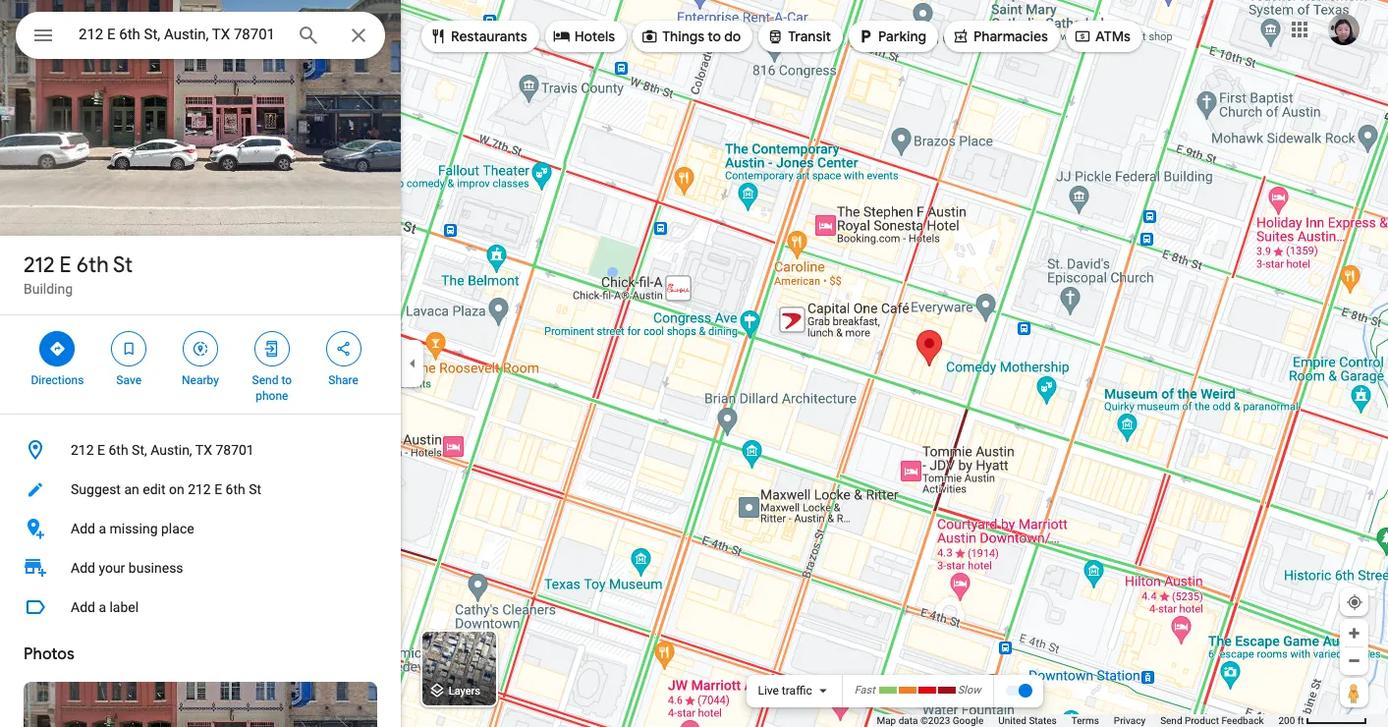 Task type: vqa. For each thing, say whether or not it's contained in the screenshot.
2111 to the middle
no



Task type: locate. For each thing, give the bounding box(es) containing it.
 search field
[[16, 12, 385, 63]]

send inside button
[[1161, 715, 1183, 726]]

google account: michele murakami  
(michele.murakami@adept.ai) image
[[1329, 13, 1360, 45]]

0 vertical spatial to
[[708, 28, 721, 45]]

1 vertical spatial add
[[71, 560, 95, 576]]

send inside send to phone
[[252, 373, 279, 387]]

1 vertical spatial e
[[97, 442, 105, 458]]

suggest an edit on 212 e 6th st
[[71, 482, 262, 497]]

e for st,
[[97, 442, 105, 458]]

place
[[161, 521, 194, 537]]

 atms
[[1074, 25, 1131, 47]]

200
[[1279, 715, 1296, 726]]

a
[[99, 521, 106, 537], [99, 600, 106, 615]]

6th
[[76, 252, 109, 279], [109, 442, 128, 458], [226, 482, 245, 497]]

to
[[708, 28, 721, 45], [281, 373, 292, 387]]

share
[[329, 373, 359, 387]]

0 vertical spatial st
[[113, 252, 133, 279]]

212 up building
[[24, 252, 55, 279]]

terms
[[1072, 715, 1100, 726]]

e for st
[[60, 252, 71, 279]]

do
[[725, 28, 741, 45]]

 button
[[16, 12, 71, 63]]

zoom out image
[[1347, 654, 1362, 668]]

privacy
[[1114, 715, 1146, 726]]

212 e 6th st, austin, tx 78701
[[71, 442, 254, 458]]

send left product
[[1161, 715, 1183, 726]]

e left 'st,'
[[97, 442, 105, 458]]

add for add a missing place
[[71, 521, 95, 537]]

to inside  things to do
[[708, 28, 721, 45]]

2 vertical spatial 6th
[[226, 482, 245, 497]]

united states
[[999, 715, 1057, 726]]

212 up suggest
[[71, 442, 94, 458]]

layers
[[449, 685, 481, 698]]

collapse side panel image
[[402, 353, 424, 374]]

actions for 212 e 6th st region
[[0, 315, 401, 414]]

atms
[[1096, 28, 1131, 45]]

e
[[60, 252, 71, 279], [97, 442, 105, 458], [214, 482, 222, 497]]

st,
[[132, 442, 147, 458]]

 things to do
[[641, 25, 741, 47]]

0 vertical spatial send
[[252, 373, 279, 387]]

add your business
[[71, 560, 183, 576]]

2 vertical spatial add
[[71, 600, 95, 615]]


[[192, 338, 209, 360]]

0 horizontal spatial st
[[113, 252, 133, 279]]

1 horizontal spatial st
[[249, 482, 262, 497]]

2 vertical spatial e
[[214, 482, 222, 497]]

feedback
[[1222, 715, 1264, 726]]


[[49, 338, 66, 360]]

1 horizontal spatial e
[[97, 442, 105, 458]]

edit
[[143, 482, 166, 497]]

e right on
[[214, 482, 222, 497]]

missing
[[110, 521, 158, 537]]

1 vertical spatial send
[[1161, 715, 1183, 726]]

1 add from the top
[[71, 521, 95, 537]]


[[31, 22, 55, 49]]

1 vertical spatial a
[[99, 600, 106, 615]]

send up phone
[[252, 373, 279, 387]]


[[120, 338, 138, 360]]

add left your
[[71, 560, 95, 576]]

footer containing map data ©2023 google
[[877, 715, 1279, 727]]

a left label
[[99, 600, 106, 615]]

footer
[[877, 715, 1279, 727]]

google
[[953, 715, 984, 726]]

None field
[[79, 23, 281, 46]]

suggest an edit on 212 e 6th st button
[[0, 470, 401, 509]]

your
[[99, 560, 125, 576]]


[[429, 25, 447, 47]]

austin,
[[151, 442, 192, 458]]

send
[[252, 373, 279, 387], [1161, 715, 1183, 726]]

1 vertical spatial 6th
[[109, 442, 128, 458]]

google maps element
[[0, 0, 1389, 727]]

add left label
[[71, 600, 95, 615]]

2 add from the top
[[71, 560, 95, 576]]

200 ft
[[1279, 715, 1305, 726]]

united states button
[[999, 715, 1057, 727]]

0 horizontal spatial to
[[281, 373, 292, 387]]

212 right on
[[188, 482, 211, 497]]

add
[[71, 521, 95, 537], [71, 560, 95, 576], [71, 600, 95, 615]]

1 horizontal spatial send
[[1161, 715, 1183, 726]]

add down suggest
[[71, 521, 95, 537]]

building
[[24, 281, 73, 297]]

0 horizontal spatial send
[[252, 373, 279, 387]]

add a label
[[71, 600, 139, 615]]

label
[[110, 600, 139, 615]]

78701
[[216, 442, 254, 458]]

to up phone
[[281, 373, 292, 387]]

 transit
[[767, 25, 832, 47]]

0 vertical spatial add
[[71, 521, 95, 537]]

states
[[1029, 715, 1057, 726]]

©2023
[[921, 715, 951, 726]]

2 horizontal spatial e
[[214, 482, 222, 497]]

1 vertical spatial st
[[249, 482, 262, 497]]


[[335, 338, 352, 360]]

privacy button
[[1114, 715, 1146, 727]]

add a missing place button
[[0, 509, 401, 548]]


[[1074, 25, 1092, 47]]

212 for st,
[[71, 442, 94, 458]]

1 horizontal spatial to
[[708, 28, 721, 45]]


[[767, 25, 785, 47]]

0 vertical spatial e
[[60, 252, 71, 279]]

e up building
[[60, 252, 71, 279]]

 pharmacies
[[952, 25, 1049, 47]]

a left missing
[[99, 521, 106, 537]]

6th inside 212 e 6th st building
[[76, 252, 109, 279]]

send to phone
[[252, 373, 292, 403]]

nearby
[[182, 373, 219, 387]]

to left do
[[708, 28, 721, 45]]

1 vertical spatial 212
[[71, 442, 94, 458]]

on
[[169, 482, 184, 497]]

st up 
[[113, 252, 133, 279]]

0 horizontal spatial e
[[60, 252, 71, 279]]

show your location image
[[1346, 594, 1364, 611]]

0 vertical spatial a
[[99, 521, 106, 537]]

transit
[[788, 28, 832, 45]]

1 vertical spatial to
[[281, 373, 292, 387]]

1 horizontal spatial 212
[[71, 442, 94, 458]]

212 inside 212 e 6th st building
[[24, 252, 55, 279]]

st down the 78701
[[249, 482, 262, 497]]

3 add from the top
[[71, 600, 95, 615]]

e inside 212 e 6th st building
[[60, 252, 71, 279]]

map
[[877, 715, 897, 726]]

add your business link
[[0, 548, 401, 588]]

2 horizontal spatial 212
[[188, 482, 211, 497]]

phone
[[256, 389, 288, 403]]

1 a from the top
[[99, 521, 106, 537]]

fast
[[855, 684, 876, 697]]

2 a from the top
[[99, 600, 106, 615]]

0 vertical spatial 212
[[24, 252, 55, 279]]

0 horizontal spatial 212
[[24, 252, 55, 279]]

212
[[24, 252, 55, 279], [71, 442, 94, 458], [188, 482, 211, 497]]

st
[[113, 252, 133, 279], [249, 482, 262, 497]]

0 vertical spatial 6th
[[76, 252, 109, 279]]

parking
[[879, 28, 927, 45]]



Task type: describe. For each thing, give the bounding box(es) containing it.
live
[[758, 684, 779, 698]]

directions
[[31, 373, 84, 387]]

add a label button
[[0, 588, 401, 627]]

212 e 6th st building
[[24, 252, 133, 297]]

data
[[899, 715, 918, 726]]

send product feedback button
[[1161, 715, 1264, 727]]

send product feedback
[[1161, 715, 1264, 726]]

add for add a label
[[71, 600, 95, 615]]


[[952, 25, 970, 47]]

terms button
[[1072, 715, 1100, 727]]

business
[[129, 560, 183, 576]]

send for send product feedback
[[1161, 715, 1183, 726]]

to inside send to phone
[[281, 373, 292, 387]]

restaurants
[[451, 28, 527, 45]]


[[641, 25, 659, 47]]

 parking
[[857, 25, 927, 47]]

things
[[663, 28, 705, 45]]

212 e 6th st main content
[[0, 0, 401, 727]]

photos
[[24, 645, 74, 664]]

show street view coverage image
[[1341, 678, 1369, 708]]

united
[[999, 715, 1027, 726]]

zoom in image
[[1347, 626, 1362, 641]]

send for send to phone
[[252, 373, 279, 387]]

212 for st
[[24, 252, 55, 279]]

tx
[[195, 442, 212, 458]]


[[857, 25, 875, 47]]

6th for st,
[[109, 442, 128, 458]]

footer inside google maps element
[[877, 715, 1279, 727]]

add a missing place
[[71, 521, 194, 537]]

2 vertical spatial 212
[[188, 482, 211, 497]]


[[263, 338, 281, 360]]

live traffic option
[[758, 684, 812, 698]]

an
[[124, 482, 139, 497]]

200 ft button
[[1279, 715, 1368, 726]]

212 E 6th St, Austin, TX 78701 field
[[16, 12, 385, 59]]

none field inside 212 e 6th st, austin, tx 78701 field
[[79, 23, 281, 46]]

slow
[[958, 684, 981, 697]]

save
[[116, 373, 142, 387]]

 hotels
[[553, 25, 615, 47]]

a for missing
[[99, 521, 106, 537]]


[[553, 25, 571, 47]]

st inside 212 e 6th st building
[[113, 252, 133, 279]]

6th for st
[[76, 252, 109, 279]]

suggest
[[71, 482, 121, 497]]

 restaurants
[[429, 25, 527, 47]]

st inside button
[[249, 482, 262, 497]]

hotels
[[575, 28, 615, 45]]

212 e 6th st, austin, tx 78701 button
[[0, 430, 401, 470]]

a for label
[[99, 600, 106, 615]]

live traffic
[[758, 684, 812, 698]]

 Show traffic  checkbox
[[1005, 683, 1033, 699]]

traffic
[[782, 684, 812, 698]]

add for add your business
[[71, 560, 95, 576]]

ft
[[1298, 715, 1305, 726]]

map data ©2023 google
[[877, 715, 984, 726]]

pharmacies
[[974, 28, 1049, 45]]

product
[[1185, 715, 1220, 726]]



